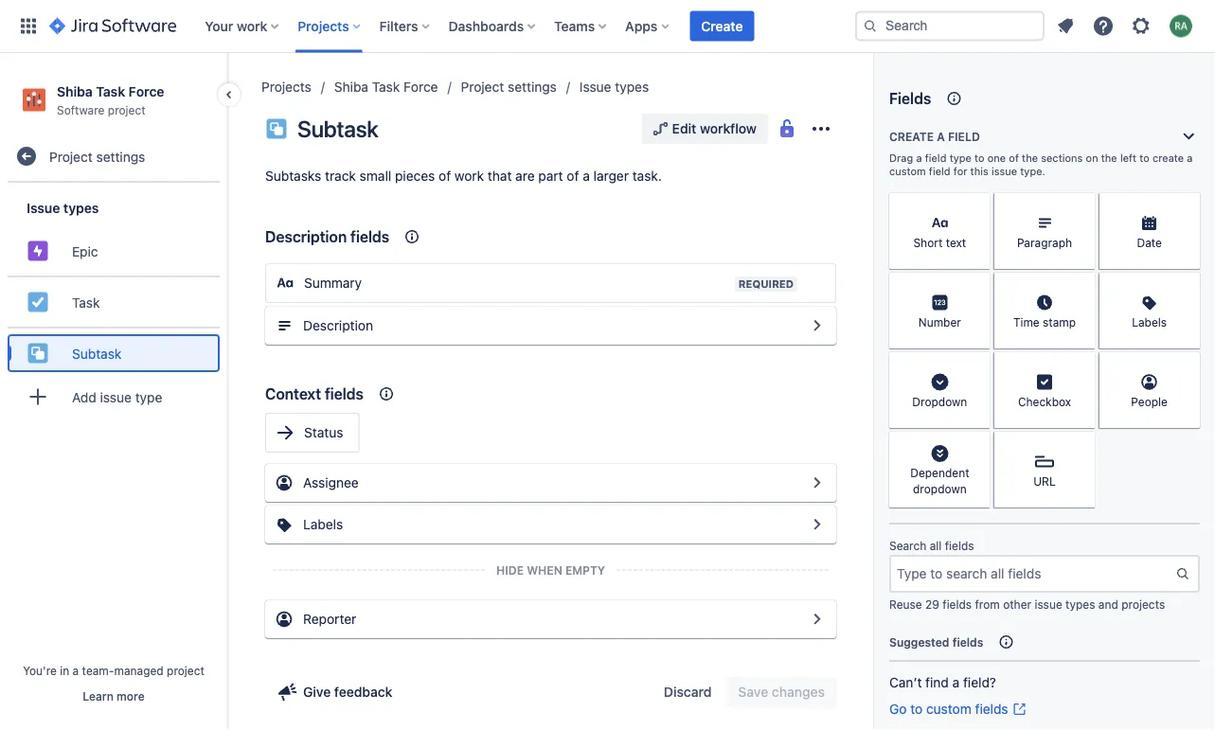 Task type: locate. For each thing, give the bounding box(es) containing it.
issue up epic link
[[27, 200, 60, 215]]

create up drag
[[890, 130, 934, 143]]

description up summary
[[265, 228, 347, 246]]

types down apps
[[615, 79, 649, 95]]

task inside shiba task force software project
[[96, 83, 125, 99]]

project
[[461, 79, 504, 95], [49, 149, 93, 164]]

Search field
[[856, 11, 1045, 41]]

open field configuration image inside labels button
[[806, 514, 829, 536]]

field left for
[[929, 165, 951, 178]]

1 vertical spatial settings
[[96, 149, 145, 164]]

subtask inside group
[[72, 346, 122, 361]]

labels down "assignee"
[[303, 517, 343, 532]]

task for shiba task force
[[372, 79, 400, 95]]

2 the from the left
[[1102, 152, 1118, 164]]

settings
[[508, 79, 557, 95], [96, 149, 145, 164]]

1 horizontal spatial project settings
[[461, 79, 557, 95]]

1 horizontal spatial force
[[404, 79, 438, 95]]

add issue type
[[72, 389, 162, 405]]

0 vertical spatial description
[[265, 228, 347, 246]]

0 vertical spatial custom
[[890, 165, 926, 178]]

a down more information about the fields 'image'
[[937, 130, 945, 143]]

of right one
[[1009, 152, 1019, 164]]

create right apps dropdown button
[[701, 18, 743, 34]]

create button
[[690, 11, 755, 41]]

1 horizontal spatial project
[[461, 79, 504, 95]]

subtask up add
[[72, 346, 122, 361]]

date
[[1137, 236, 1162, 249]]

number
[[919, 315, 962, 329]]

labels button
[[265, 506, 837, 544]]

issue types for group on the left of the page containing issue types
[[27, 200, 99, 215]]

custom
[[890, 165, 926, 178], [927, 702, 972, 717]]

1 horizontal spatial to
[[975, 152, 985, 164]]

to right left
[[1140, 152, 1150, 164]]

learn more
[[83, 690, 145, 703]]

0 vertical spatial field
[[948, 130, 980, 143]]

issue types inside group
[[27, 200, 99, 215]]

types for group on the left of the page containing issue types
[[63, 200, 99, 215]]

more information image
[[966, 354, 989, 377], [1071, 354, 1094, 377], [1176, 354, 1199, 377], [966, 434, 989, 457]]

people
[[1132, 395, 1168, 408]]

projects
[[1122, 598, 1166, 611]]

2 horizontal spatial of
[[1009, 152, 1019, 164]]

issue inside group
[[27, 200, 60, 215]]

0 horizontal spatial issue
[[100, 389, 132, 405]]

0 horizontal spatial to
[[911, 702, 923, 717]]

1 vertical spatial issue
[[27, 200, 60, 215]]

0 vertical spatial project
[[108, 103, 146, 116]]

0 horizontal spatial the
[[1022, 152, 1038, 164]]

1 vertical spatial field
[[925, 152, 947, 164]]

open field configuration image for summary
[[806, 315, 829, 337]]

shiba inside shiba task force software project
[[57, 83, 93, 99]]

1 horizontal spatial issue
[[580, 79, 612, 95]]

0 horizontal spatial project settings link
[[8, 138, 220, 175]]

shiba up software
[[57, 83, 93, 99]]

subtasks track small pieces of work that are part of a larger task.
[[265, 168, 662, 184]]

project settings down dashboards 'dropdown button'
[[461, 79, 557, 95]]

custom inside go to custom fields link
[[927, 702, 972, 717]]

suggested
[[890, 636, 950, 649]]

fields left "this link will be opened in a new tab" icon
[[975, 702, 1009, 717]]

a right drag
[[917, 152, 922, 164]]

a right 'in'
[[73, 664, 79, 677]]

types inside group
[[63, 200, 99, 215]]

0 vertical spatial work
[[237, 18, 267, 34]]

project inside shiba task force software project
[[108, 103, 146, 116]]

1 vertical spatial types
[[63, 200, 99, 215]]

jira software image
[[49, 15, 176, 37], [49, 15, 176, 37]]

1 horizontal spatial shiba
[[334, 79, 369, 95]]

1 horizontal spatial labels
[[1132, 315, 1167, 329]]

0 vertical spatial issue
[[580, 79, 612, 95]]

projects for projects 'link'
[[261, 79, 312, 95]]

types for issue types "link"
[[615, 79, 649, 95]]

task
[[372, 79, 400, 95], [96, 83, 125, 99], [72, 294, 100, 310]]

task.
[[633, 168, 662, 184]]

issue types down apps
[[580, 79, 649, 95]]

create for create a field
[[890, 130, 934, 143]]

force inside shiba task force software project
[[129, 83, 164, 99]]

dropdown
[[913, 483, 967, 496]]

0 horizontal spatial subtask
[[72, 346, 122, 361]]

your
[[205, 18, 233, 34]]

project settings
[[461, 79, 557, 95], [49, 149, 145, 164]]

2 vertical spatial issue
[[1035, 598, 1063, 611]]

group containing issue types
[[8, 183, 220, 427]]

this
[[971, 165, 989, 178]]

field up for
[[948, 130, 980, 143]]

your work
[[205, 18, 267, 34]]

1 vertical spatial issue
[[100, 389, 132, 405]]

1 horizontal spatial create
[[890, 130, 934, 143]]

group
[[8, 183, 220, 427]]

epic
[[72, 243, 98, 259]]

sections
[[1041, 152, 1083, 164]]

projects inside popup button
[[298, 18, 349, 34]]

other
[[1004, 598, 1032, 611]]

project settings link down shiba task force software project
[[8, 138, 220, 175]]

of right pieces
[[439, 168, 451, 184]]

0 horizontal spatial type
[[135, 389, 162, 405]]

more information image for checkbox
[[1071, 354, 1094, 377]]

open field configuration image
[[806, 315, 829, 337], [806, 472, 829, 495], [806, 514, 829, 536]]

team-
[[82, 664, 114, 677]]

force for shiba task force
[[404, 79, 438, 95]]

1 horizontal spatial project settings link
[[461, 76, 557, 99]]

for
[[954, 165, 968, 178]]

1 horizontal spatial type
[[950, 152, 972, 164]]

1 horizontal spatial the
[[1102, 152, 1118, 164]]

custom down 'can't find a field?'
[[927, 702, 972, 717]]

0 vertical spatial type
[[950, 152, 972, 164]]

required
[[739, 278, 794, 290]]

0 horizontal spatial issue
[[27, 200, 60, 215]]

project
[[108, 103, 146, 116], [167, 664, 205, 677]]

1 vertical spatial description
[[303, 318, 373, 334]]

small
[[360, 168, 392, 184]]

1 vertical spatial create
[[890, 130, 934, 143]]

field down create a field
[[925, 152, 947, 164]]

0 vertical spatial project
[[461, 79, 504, 95]]

2 horizontal spatial issue
[[1035, 598, 1063, 611]]

discard button
[[653, 677, 723, 708]]

0 horizontal spatial force
[[129, 83, 164, 99]]

work
[[237, 18, 267, 34], [455, 168, 484, 184]]

create
[[701, 18, 743, 34], [890, 130, 934, 143]]

part
[[539, 168, 563, 184]]

type inside drag a field type to one of the sections on the left to create a custom field for this issue type.
[[950, 152, 972, 164]]

1 horizontal spatial issue types
[[580, 79, 649, 95]]

work right the your
[[237, 18, 267, 34]]

banner
[[0, 0, 1216, 53]]

description
[[265, 228, 347, 246], [303, 318, 373, 334]]

more information about the suggested fields image
[[995, 631, 1018, 654]]

issue type icon image
[[265, 117, 288, 140]]

task for shiba task force software project
[[96, 83, 125, 99]]

a
[[937, 130, 945, 143], [917, 152, 922, 164], [1187, 152, 1193, 164], [583, 168, 590, 184], [73, 664, 79, 677], [953, 675, 960, 691]]

track
[[325, 168, 356, 184]]

more information about the context fields image
[[375, 383, 398, 406]]

0 horizontal spatial work
[[237, 18, 267, 34]]

issue down teams dropdown button
[[580, 79, 612, 95]]

0 horizontal spatial shiba
[[57, 83, 93, 99]]

description inside button
[[303, 318, 373, 334]]

to up this
[[975, 152, 985, 164]]

open field configuration image for assignee
[[806, 514, 829, 536]]

1 horizontal spatial subtask
[[298, 116, 379, 142]]

0 horizontal spatial project
[[108, 103, 146, 116]]

1 horizontal spatial settings
[[508, 79, 557, 95]]

1 vertical spatial custom
[[927, 702, 972, 717]]

0 vertical spatial create
[[701, 18, 743, 34]]

subtask
[[298, 116, 379, 142], [72, 346, 122, 361]]

create inside create button
[[701, 18, 743, 34]]

labels down date
[[1132, 315, 1167, 329]]

project right software
[[108, 103, 146, 116]]

the
[[1022, 152, 1038, 164], [1102, 152, 1118, 164]]

1 vertical spatial subtask
[[72, 346, 122, 361]]

2 vertical spatial open field configuration image
[[806, 514, 829, 536]]

1 vertical spatial project
[[49, 149, 93, 164]]

notifications image
[[1055, 15, 1077, 37]]

shiba down projects popup button
[[334, 79, 369, 95]]

settings down shiba task force software project
[[96, 149, 145, 164]]

of right part
[[567, 168, 579, 184]]

0 vertical spatial issue types
[[580, 79, 649, 95]]

29
[[926, 598, 940, 611]]

teams button
[[549, 11, 614, 41]]

type down subtask link
[[135, 389, 162, 405]]

the right on
[[1102, 152, 1118, 164]]

field?
[[964, 675, 997, 691]]

1 horizontal spatial types
[[615, 79, 649, 95]]

types
[[615, 79, 649, 95], [63, 200, 99, 215], [1066, 598, 1096, 611]]

0 vertical spatial issue
[[992, 165, 1018, 178]]

0 horizontal spatial issue types
[[27, 200, 99, 215]]

projects up issue type icon
[[261, 79, 312, 95]]

0 vertical spatial project settings link
[[461, 76, 557, 99]]

1 vertical spatial project settings link
[[8, 138, 220, 175]]

issue types up epic
[[27, 200, 99, 215]]

a left 'larger' at the top of page
[[583, 168, 590, 184]]

labels inside button
[[303, 517, 343, 532]]

stamp
[[1043, 315, 1076, 329]]

1 horizontal spatial project
[[167, 664, 205, 677]]

type inside button
[[135, 389, 162, 405]]

types up epic
[[63, 200, 99, 215]]

0 horizontal spatial labels
[[303, 517, 343, 532]]

to
[[975, 152, 985, 164], [1140, 152, 1150, 164], [911, 702, 923, 717]]

add issue type button
[[8, 378, 220, 416]]

subtask up 'track'
[[298, 116, 379, 142]]

0 vertical spatial open field configuration image
[[806, 315, 829, 337]]

1 horizontal spatial work
[[455, 168, 484, 184]]

0 vertical spatial projects
[[298, 18, 349, 34]]

1 horizontal spatial issue
[[992, 165, 1018, 178]]

shiba task force
[[334, 79, 438, 95]]

open field configuration image inside description button
[[806, 315, 829, 337]]

can't find a field?
[[890, 675, 997, 691]]

reuse
[[890, 598, 923, 611]]

1 vertical spatial type
[[135, 389, 162, 405]]

fields left more information about the context fields image
[[325, 385, 364, 403]]

project down dashboards
[[461, 79, 504, 95]]

hide when empty
[[496, 564, 605, 577]]

work inside popup button
[[237, 18, 267, 34]]

1 vertical spatial open field configuration image
[[806, 472, 829, 495]]

issue types link
[[580, 76, 649, 99]]

more information image for dropdown
[[966, 354, 989, 377]]

1 open field configuration image from the top
[[806, 315, 829, 337]]

reporter button
[[265, 601, 837, 639]]

1 vertical spatial work
[[455, 168, 484, 184]]

shiba for shiba task force
[[334, 79, 369, 95]]

issue right add
[[100, 389, 132, 405]]

1 horizontal spatial of
[[567, 168, 579, 184]]

project down software
[[49, 149, 93, 164]]

status
[[304, 425, 343, 441]]

work left that
[[455, 168, 484, 184]]

project settings link down dashboards 'dropdown button'
[[461, 76, 557, 99]]

project settings down software
[[49, 149, 145, 164]]

issue types
[[580, 79, 649, 95], [27, 200, 99, 215]]

project settings link
[[461, 76, 557, 99], [8, 138, 220, 175]]

0 vertical spatial project settings
[[461, 79, 557, 95]]

description for description fields
[[265, 228, 347, 246]]

fields
[[890, 90, 932, 108]]

type up for
[[950, 152, 972, 164]]

issue inside "link"
[[580, 79, 612, 95]]

drag a field type to one of the sections on the left to create a custom field for this issue type.
[[890, 152, 1193, 178]]

0 vertical spatial types
[[615, 79, 649, 95]]

task down epic
[[72, 294, 100, 310]]

types inside "link"
[[615, 79, 649, 95]]

1 vertical spatial issue types
[[27, 200, 99, 215]]

more information image
[[966, 195, 989, 218], [1176, 195, 1199, 218], [966, 275, 989, 298], [1071, 275, 1094, 298], [1176, 275, 1199, 298]]

more information image for people
[[1176, 354, 1199, 377]]

project right managed
[[167, 664, 205, 677]]

projects up projects 'link'
[[298, 18, 349, 34]]

2 horizontal spatial types
[[1066, 598, 1096, 611]]

issue down one
[[992, 165, 1018, 178]]

2 open field configuration image from the top
[[806, 472, 829, 495]]

custom inside drag a field type to one of the sections on the left to create a custom field for this issue type.
[[890, 165, 926, 178]]

the up type.
[[1022, 152, 1038, 164]]

go
[[890, 702, 907, 717]]

description fields
[[265, 228, 390, 246]]

1 vertical spatial projects
[[261, 79, 312, 95]]

custom down drag
[[890, 165, 926, 178]]

field for create
[[948, 130, 980, 143]]

primary element
[[11, 0, 856, 53]]

1 vertical spatial project
[[167, 664, 205, 677]]

0 vertical spatial subtask
[[298, 116, 379, 142]]

1 vertical spatial labels
[[303, 517, 343, 532]]

2 vertical spatial types
[[1066, 598, 1096, 611]]

types left and
[[1066, 598, 1096, 611]]

1 vertical spatial project settings
[[49, 149, 145, 164]]

description down summary
[[303, 318, 373, 334]]

settings down dashboards 'dropdown button'
[[508, 79, 557, 95]]

task down filters
[[372, 79, 400, 95]]

more information about the fields image
[[943, 87, 966, 110]]

0 horizontal spatial settings
[[96, 149, 145, 164]]

subtask link
[[8, 335, 220, 373]]

filters button
[[374, 11, 437, 41]]

0 horizontal spatial types
[[63, 200, 99, 215]]

to right go
[[911, 702, 923, 717]]

can't
[[890, 675, 922, 691]]

your profile and settings image
[[1170, 15, 1193, 37]]

a right find
[[953, 675, 960, 691]]

3 open field configuration image from the top
[[806, 514, 829, 536]]

0 vertical spatial labels
[[1132, 315, 1167, 329]]

teams
[[554, 18, 595, 34]]

paragraph
[[1018, 236, 1073, 249]]

0 horizontal spatial create
[[701, 18, 743, 34]]

task up software
[[96, 83, 125, 99]]

issue right other at the bottom right of page
[[1035, 598, 1063, 611]]



Task type: describe. For each thing, give the bounding box(es) containing it.
projects button
[[292, 11, 368, 41]]

more information image for number
[[966, 275, 989, 298]]

2 horizontal spatial to
[[1140, 152, 1150, 164]]

issue types for issue types "link"
[[580, 79, 649, 95]]

from
[[975, 598, 1000, 611]]

projects for projects popup button
[[298, 18, 349, 34]]

edit
[[672, 121, 697, 136]]

time stamp
[[1014, 315, 1076, 329]]

field for drag
[[925, 152, 947, 164]]

issue inside button
[[100, 389, 132, 405]]

more information image for short text
[[966, 195, 989, 218]]

this link will be opened in a new tab image
[[1012, 702, 1028, 717]]

edit workflow
[[672, 121, 757, 136]]

context fields
[[265, 385, 364, 403]]

0 horizontal spatial project settings
[[49, 149, 145, 164]]

force for shiba task force software project
[[129, 83, 164, 99]]

give feedback button
[[265, 677, 404, 708]]

create for create
[[701, 18, 743, 34]]

shiba for shiba task force software project
[[57, 83, 93, 99]]

add
[[72, 389, 96, 405]]

when
[[527, 564, 563, 577]]

help image
[[1092, 15, 1115, 37]]

settings image
[[1130, 15, 1153, 37]]

give feedback
[[303, 685, 393, 700]]

url
[[1034, 475, 1056, 488]]

Type to search all fields text field
[[892, 557, 1176, 591]]

more information image for labels
[[1176, 275, 1199, 298]]

dependent
[[911, 466, 970, 480]]

assignee
[[303, 475, 359, 491]]

shiba task force software project
[[57, 83, 164, 116]]

more information image for dependent dropdown
[[966, 434, 989, 457]]

issue inside drag a field type to one of the sections on the left to create a custom field for this issue type.
[[992, 165, 1018, 178]]

appswitcher icon image
[[17, 15, 40, 37]]

one
[[988, 152, 1006, 164]]

short text
[[914, 236, 967, 249]]

of inside drag a field type to one of the sections on the left to create a custom field for this issue type.
[[1009, 152, 1019, 164]]

dashboards button
[[443, 11, 543, 41]]

projects link
[[261, 76, 312, 99]]

discard
[[664, 685, 712, 700]]

apps button
[[620, 11, 677, 41]]

description for description
[[303, 318, 373, 334]]

are
[[516, 168, 535, 184]]

epic link
[[8, 232, 220, 270]]

edit workflow button
[[642, 114, 768, 144]]

more information about the context fields image
[[401, 225, 424, 248]]

more information image for date
[[1176, 195, 1199, 218]]

task link
[[8, 283, 220, 321]]

you're
[[23, 664, 57, 677]]

shiba task force link
[[334, 76, 438, 99]]

search image
[[863, 18, 878, 34]]

feedback
[[334, 685, 393, 700]]

and
[[1099, 598, 1119, 611]]

type.
[[1021, 165, 1046, 178]]

on
[[1086, 152, 1099, 164]]

fields right all
[[945, 540, 975, 553]]

software
[[57, 103, 105, 116]]

search all fields
[[890, 540, 975, 553]]

dependent dropdown
[[911, 466, 970, 496]]

larger
[[594, 168, 629, 184]]

issue for issue types "link"
[[580, 79, 612, 95]]

dashboards
[[449, 18, 524, 34]]

short
[[914, 236, 943, 249]]

0 vertical spatial settings
[[508, 79, 557, 95]]

time
[[1014, 315, 1040, 329]]

assignee button
[[265, 464, 837, 502]]

you're in a team-managed project
[[23, 664, 205, 677]]

description button
[[265, 307, 837, 345]]

0 horizontal spatial project
[[49, 149, 93, 164]]

add issue type image
[[27, 386, 49, 409]]

subtask group
[[8, 327, 220, 378]]

create a field
[[890, 130, 980, 143]]

search
[[890, 540, 927, 553]]

2 vertical spatial field
[[929, 165, 951, 178]]

empty
[[566, 564, 605, 577]]

go to custom fields
[[890, 702, 1009, 717]]

a right create at the top right of page
[[1187, 152, 1193, 164]]

all
[[930, 540, 942, 553]]

in
[[60, 664, 69, 677]]

more options image
[[810, 117, 833, 140]]

banner containing your work
[[0, 0, 1216, 53]]

1 the from the left
[[1022, 152, 1038, 164]]

give
[[303, 685, 331, 700]]

workflow
[[700, 121, 757, 136]]

learn more button
[[83, 689, 145, 704]]

suggested fields
[[890, 636, 984, 649]]

hide
[[496, 564, 524, 577]]

fields left more information about the context fields icon
[[351, 228, 390, 246]]

issue for group on the left of the page containing issue types
[[27, 200, 60, 215]]

text
[[946, 236, 967, 249]]

dropdown
[[913, 395, 968, 408]]

reuse 29 fields from other issue types and projects
[[890, 598, 1166, 611]]

that
[[488, 168, 512, 184]]

reporter
[[303, 612, 357, 627]]

0 horizontal spatial of
[[439, 168, 451, 184]]

more information image for time stamp
[[1071, 275, 1094, 298]]

open field configuration image inside assignee button
[[806, 472, 829, 495]]

left
[[1121, 152, 1137, 164]]

find
[[926, 675, 949, 691]]

learn
[[83, 690, 114, 703]]

fields right 29
[[943, 598, 972, 611]]

summary
[[304, 275, 362, 291]]

your work button
[[199, 11, 286, 41]]

filters
[[380, 18, 418, 34]]

context
[[265, 385, 321, 403]]

fields left "more information about the suggested fields" icon
[[953, 636, 984, 649]]

go to custom fields link
[[890, 700, 1028, 719]]

open field configuration image
[[806, 608, 829, 631]]

subtasks
[[265, 168, 321, 184]]



Task type: vqa. For each thing, say whether or not it's contained in the screenshot.
Shiba Task Force
yes



